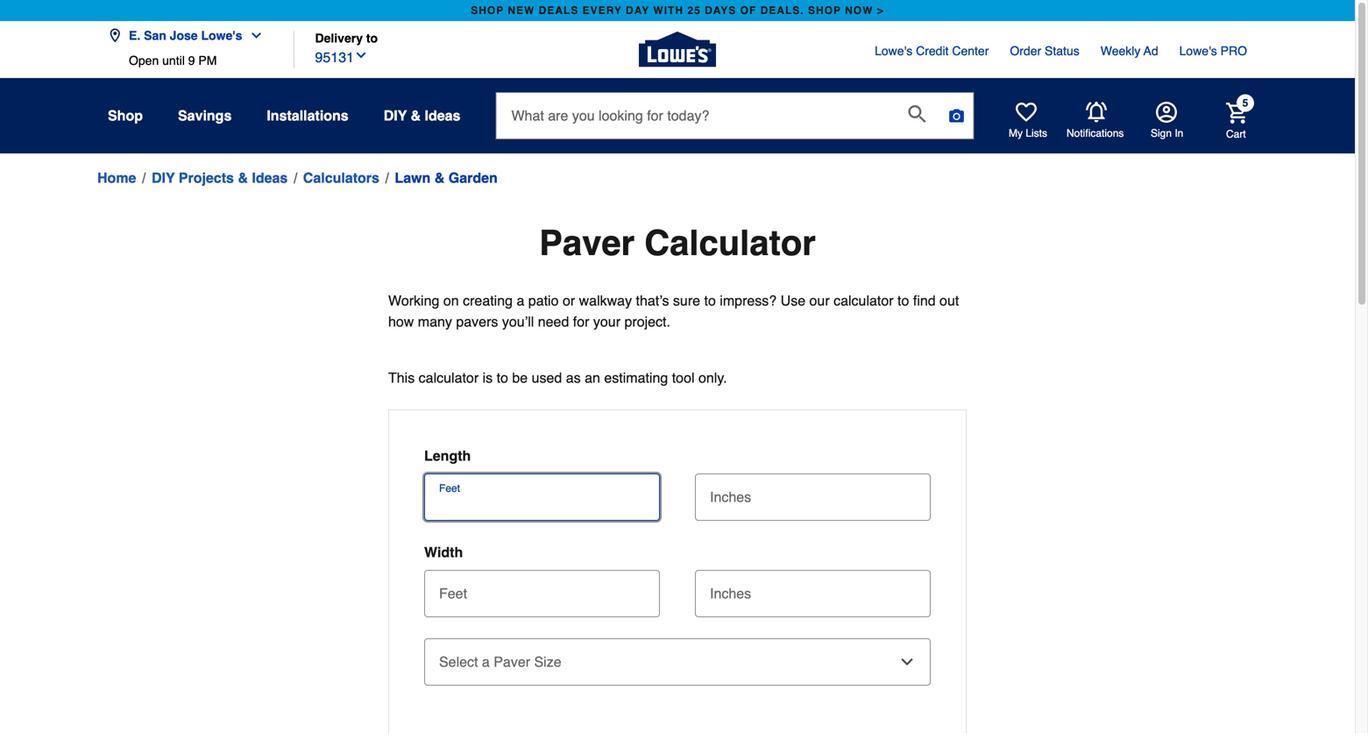 Task type: describe. For each thing, give the bounding box(es) containing it.
lawn & garden
[[395, 170, 498, 186]]

your
[[594, 313, 621, 330]]

>
[[878, 4, 885, 17]]

use
[[781, 292, 806, 309]]

days
[[705, 4, 737, 17]]

for
[[573, 313, 590, 330]]

in
[[1175, 127, 1184, 139]]

installations
[[267, 107, 349, 124]]

day
[[626, 4, 650, 17]]

ad
[[1144, 44, 1159, 58]]

calculators
[[303, 170, 380, 186]]

25
[[688, 4, 701, 17]]

my lists
[[1009, 127, 1048, 139]]

width feet text field
[[431, 570, 653, 609]]

diy projects & ideas
[[152, 170, 288, 186]]

how
[[388, 313, 414, 330]]

length feet text field
[[431, 495, 653, 512]]

pavers
[[456, 313, 498, 330]]

open
[[129, 53, 159, 68]]

shop new deals every day with 25 days of deals. shop now > link
[[468, 0, 888, 21]]

is
[[483, 370, 493, 386]]

lowe's for lowe's credit center
[[875, 44, 913, 58]]

savings
[[178, 107, 232, 124]]

this calculator is to be used as an estimating tool only.
[[388, 370, 727, 386]]

or
[[563, 292, 575, 309]]

lawn
[[395, 170, 431, 186]]

cart
[[1227, 128, 1247, 140]]

only.
[[699, 370, 727, 386]]

& for lawn
[[435, 170, 445, 186]]

lowe's for lowe's pro
[[1180, 44, 1218, 58]]

walkway
[[579, 292, 632, 309]]

with
[[654, 4, 684, 17]]

0 horizontal spatial calculator
[[419, 370, 479, 386]]

this
[[388, 370, 415, 386]]

to right is
[[497, 370, 509, 386]]

e. san jose lowe's button
[[108, 18, 270, 53]]

my lists link
[[1009, 102, 1048, 140]]

& inside diy projects & ideas 'link'
[[238, 170, 248, 186]]

center
[[953, 44, 989, 58]]

calculator inside the working on creating a patio or walkway that's sure to impress? use our calculator to find out how many pavers you'll need for your project.
[[834, 292, 894, 309]]

95131 button
[[315, 45, 368, 68]]

ideas inside diy projects & ideas 'link'
[[252, 170, 288, 186]]

until
[[162, 53, 185, 68]]

now
[[845, 4, 874, 17]]

status
[[1045, 44, 1080, 58]]

on
[[444, 292, 459, 309]]

width
[[424, 544, 463, 560]]

1 shop from the left
[[471, 4, 504, 17]]

out
[[940, 292, 960, 309]]

garden
[[449, 170, 498, 186]]

order status
[[1010, 44, 1080, 58]]

many
[[418, 313, 452, 330]]

estimating
[[604, 370, 668, 386]]

paver
[[539, 223, 635, 263]]

calculator
[[645, 223, 816, 263]]

an
[[585, 370, 601, 386]]

projects
[[179, 170, 234, 186]]

9
[[188, 53, 195, 68]]

creating
[[463, 292, 513, 309]]

e.
[[129, 28, 141, 43]]

ideas inside diy & ideas button
[[425, 107, 461, 124]]

our
[[810, 292, 830, 309]]

lowe's pro link
[[1180, 42, 1248, 60]]

shop new deals every day with 25 days of deals. shop now >
[[471, 4, 885, 17]]

weekly ad link
[[1101, 42, 1159, 60]]

95131
[[315, 49, 354, 65]]

lowe's credit center link
[[875, 42, 989, 60]]

diy for diy & ideas
[[384, 107, 407, 124]]

home
[[97, 170, 136, 186]]

used
[[532, 370, 562, 386]]

delivery
[[315, 31, 363, 45]]

diy & ideas button
[[384, 100, 461, 132]]



Task type: vqa. For each thing, say whether or not it's contained in the screenshot.
EVERY
yes



Task type: locate. For each thing, give the bounding box(es) containing it.
patio
[[529, 292, 559, 309]]

san
[[144, 28, 166, 43]]

be
[[512, 370, 528, 386]]

1 vertical spatial diy
[[152, 170, 175, 186]]

1 horizontal spatial ideas
[[425, 107, 461, 124]]

shop left new
[[471, 4, 504, 17]]

chevron down image inside 95131 button
[[354, 48, 368, 62]]

0 vertical spatial ideas
[[425, 107, 461, 124]]

1 vertical spatial ideas
[[252, 170, 288, 186]]

length
[[424, 448, 471, 464]]

sign
[[1151, 127, 1172, 139]]

2 shop from the left
[[808, 4, 842, 17]]

1 vertical spatial chevron down image
[[354, 48, 368, 62]]

0 horizontal spatial shop
[[471, 4, 504, 17]]

0 horizontal spatial chevron down image
[[242, 28, 263, 43]]

diy inside 'link'
[[152, 170, 175, 186]]

tool
[[672, 370, 695, 386]]

diy up lawn
[[384, 107, 407, 124]]

lowe's pro
[[1180, 44, 1248, 58]]

lowe's home improvement lists image
[[1016, 102, 1037, 123]]

new
[[508, 4, 535, 17]]

sure
[[673, 292, 701, 309]]

&
[[411, 107, 421, 124], [238, 170, 248, 186], [435, 170, 445, 186]]

lowe's home improvement cart image
[[1227, 102, 1248, 123]]

sign in button
[[1151, 102, 1184, 140]]

every
[[583, 4, 622, 17]]

camera image
[[948, 107, 966, 125]]

as
[[566, 370, 581, 386]]

length inches text field
[[702, 473, 924, 512]]

5
[[1243, 97, 1249, 109]]

to left find
[[898, 292, 910, 309]]

shop
[[108, 107, 143, 124]]

calculator left is
[[419, 370, 479, 386]]

savings button
[[178, 100, 232, 132]]

chevron down image
[[242, 28, 263, 43], [354, 48, 368, 62]]

to right delivery
[[366, 31, 378, 45]]

& for diy
[[411, 107, 421, 124]]

a
[[517, 292, 525, 309]]

my
[[1009, 127, 1023, 139]]

working
[[388, 292, 440, 309]]

installations button
[[267, 100, 349, 132]]

home link
[[97, 167, 136, 189]]

2 horizontal spatial &
[[435, 170, 445, 186]]

ideas right projects on the top left of the page
[[252, 170, 288, 186]]

1 vertical spatial calculator
[[419, 370, 479, 386]]

working on creating a patio or walkway that's sure to impress? use our calculator to find out how many pavers you'll need for your project.
[[388, 292, 963, 330]]

diy
[[384, 107, 407, 124], [152, 170, 175, 186]]

notifications
[[1067, 127, 1124, 139]]

diy for diy projects & ideas
[[152, 170, 175, 186]]

diy inside button
[[384, 107, 407, 124]]

0 horizontal spatial lowe's
[[201, 28, 242, 43]]

pro
[[1221, 44, 1248, 58]]

jose
[[170, 28, 198, 43]]

find
[[914, 292, 936, 309]]

& inside diy & ideas button
[[411, 107, 421, 124]]

diy & ideas
[[384, 107, 461, 124]]

of
[[741, 4, 757, 17]]

1 horizontal spatial shop
[[808, 4, 842, 17]]

1 horizontal spatial lowe's
[[875, 44, 913, 58]]

pm
[[199, 53, 217, 68]]

1 horizontal spatial diy
[[384, 107, 407, 124]]

1 horizontal spatial chevron down image
[[354, 48, 368, 62]]

0 horizontal spatial ideas
[[252, 170, 288, 186]]

shop left the now
[[808, 4, 842, 17]]

chevron down image down the delivery to
[[354, 48, 368, 62]]

diy left projects on the top left of the page
[[152, 170, 175, 186]]

calculators link
[[303, 167, 380, 189]]

delivery to
[[315, 31, 378, 45]]

need
[[538, 313, 569, 330]]

0 horizontal spatial &
[[238, 170, 248, 186]]

to
[[366, 31, 378, 45], [705, 292, 716, 309], [898, 292, 910, 309], [497, 370, 509, 386]]

credit
[[916, 44, 949, 58]]

ideas up lawn & garden
[[425, 107, 461, 124]]

lowe's left the 'credit'
[[875, 44, 913, 58]]

lists
[[1026, 127, 1048, 139]]

impress?
[[720, 292, 777, 309]]

lawn & garden link
[[395, 167, 498, 189]]

2 horizontal spatial lowe's
[[1180, 44, 1218, 58]]

chevron down image right jose at the top of page
[[242, 28, 263, 43]]

open until 9 pm
[[129, 53, 217, 68]]

you'll
[[502, 313, 534, 330]]

shop
[[471, 4, 504, 17], [808, 4, 842, 17]]

lowe's home improvement account image
[[1157, 102, 1178, 123]]

Search Query text field
[[497, 93, 895, 139]]

& right lawn
[[435, 170, 445, 186]]

weekly
[[1101, 44, 1141, 58]]

lowe's left pro
[[1180, 44, 1218, 58]]

0 horizontal spatial diy
[[152, 170, 175, 186]]

None search field
[[496, 92, 975, 156]]

lowe's credit center
[[875, 44, 989, 58]]

that's
[[636, 292, 669, 309]]

& up lawn
[[411, 107, 421, 124]]

0 vertical spatial chevron down image
[[242, 28, 263, 43]]

0 vertical spatial calculator
[[834, 292, 894, 309]]

calculator right our
[[834, 292, 894, 309]]

1 horizontal spatial calculator
[[834, 292, 894, 309]]

lowe's home improvement notification center image
[[1086, 102, 1107, 123]]

shop button
[[108, 100, 143, 132]]

e. san jose lowe's
[[129, 28, 242, 43]]

project.
[[625, 313, 671, 330]]

search image
[[909, 105, 926, 123]]

order
[[1010, 44, 1042, 58]]

order status link
[[1010, 42, 1080, 60]]

width inches text field
[[702, 570, 924, 609]]

lowe's home improvement logo image
[[639, 11, 716, 88]]

deals.
[[761, 4, 805, 17]]

paver calculator
[[539, 223, 816, 263]]

to right sure
[[705, 292, 716, 309]]

location image
[[108, 28, 122, 43]]

diy projects & ideas link
[[152, 167, 288, 189]]

& right projects on the top left of the page
[[238, 170, 248, 186]]

0 vertical spatial diy
[[384, 107, 407, 124]]

sign in
[[1151, 127, 1184, 139]]

lowe's inside button
[[201, 28, 242, 43]]

1 horizontal spatial &
[[411, 107, 421, 124]]

lowe's up pm
[[201, 28, 242, 43]]

& inside lawn & garden 'link'
[[435, 170, 445, 186]]



